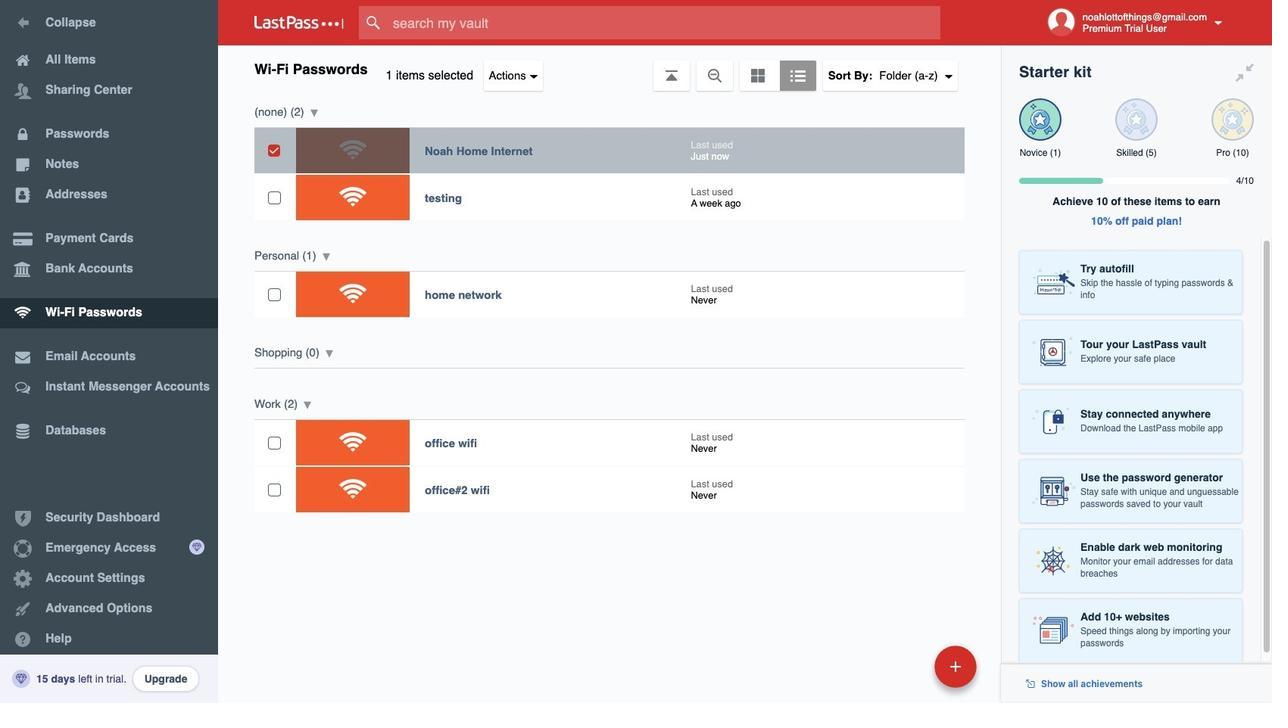 Task type: locate. For each thing, give the bounding box(es) containing it.
search my vault text field
[[359, 6, 964, 39]]

new item element
[[831, 645, 982, 688]]

vault options navigation
[[218, 45, 1001, 91]]



Task type: describe. For each thing, give the bounding box(es) containing it.
new item navigation
[[831, 642, 986, 704]]

main navigation navigation
[[0, 0, 218, 704]]

Search search field
[[359, 6, 964, 39]]

lastpass image
[[254, 16, 344, 30]]



